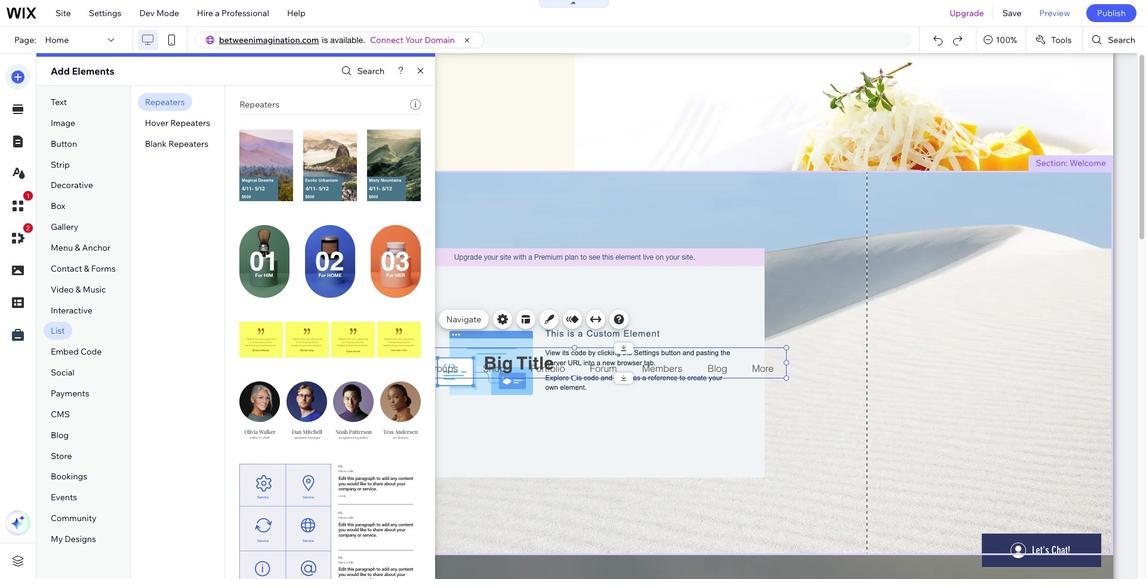 Task type: locate. For each thing, give the bounding box(es) containing it.
box
[[51, 201, 65, 212]]

domain
[[425, 35, 455, 45]]

site
[[56, 8, 71, 19]]

dev mode
[[139, 8, 179, 19]]

1 button
[[5, 191, 33, 219]]

search
[[1108, 35, 1136, 45], [357, 66, 385, 76]]

menu down manage menu
[[402, 339, 421, 347]]

& for video
[[76, 284, 81, 295]]

designs
[[65, 534, 96, 545]]

save
[[1003, 8, 1022, 19]]

elements
[[72, 65, 114, 77]]

my designs
[[51, 534, 96, 545]]

interactive
[[51, 305, 92, 316]]

1 vertical spatial search button
[[339, 62, 385, 80]]

hire
[[197, 8, 213, 19]]

1 horizontal spatial search button
[[1083, 27, 1146, 53]]

menu for manage menu
[[405, 314, 427, 325]]

0 vertical spatial search button
[[1083, 27, 1146, 53]]

navigate
[[446, 314, 481, 325]]

gallery
[[51, 222, 78, 232]]

menu right manage
[[405, 314, 427, 325]]

menu
[[51, 242, 73, 253], [405, 314, 427, 325], [402, 339, 421, 347]]

& right video
[[76, 284, 81, 295]]

hover
[[145, 118, 168, 128]]

2 vertical spatial &
[[76, 284, 81, 295]]

2 vertical spatial menu
[[402, 339, 421, 347]]

events
[[51, 492, 77, 503]]

add elements
[[51, 65, 114, 77]]

text
[[51, 97, 67, 107]]

home
[[45, 35, 69, 45]]

& for menu
[[75, 242, 80, 253]]

repeaters
[[145, 97, 185, 107], [240, 99, 279, 110], [170, 118, 210, 128], [169, 138, 208, 149]]

search button down available.
[[339, 62, 385, 80]]

0 vertical spatial &
[[75, 242, 80, 253]]

blank
[[145, 138, 167, 149]]

1
[[26, 192, 30, 199]]

help
[[287, 8, 306, 19]]

connect
[[370, 35, 403, 45]]

music
[[83, 284, 106, 295]]

a
[[215, 8, 220, 19]]

welcome
[[1070, 158, 1106, 168]]

search down the connect
[[357, 66, 385, 76]]

& left 'anchor'
[[75, 242, 80, 253]]

publish button
[[1087, 4, 1137, 22]]

search down publish
[[1108, 35, 1136, 45]]

is
[[322, 35, 328, 45]]

button
[[51, 138, 77, 149]]

video
[[51, 284, 74, 295]]

0 vertical spatial menu
[[51, 242, 73, 253]]

&
[[75, 242, 80, 253], [84, 263, 89, 274], [76, 284, 81, 295]]

& left forms
[[84, 263, 89, 274]]

menu down gallery
[[51, 242, 73, 253]]

cms
[[51, 409, 70, 420]]

your
[[405, 35, 423, 45]]

embed
[[51, 346, 79, 357]]

0 horizontal spatial search
[[357, 66, 385, 76]]

1 horizontal spatial search
[[1108, 35, 1136, 45]]

2
[[26, 224, 30, 232]]

1 vertical spatial menu
[[405, 314, 427, 325]]

video & music
[[51, 284, 106, 295]]

dev
[[139, 8, 155, 19]]

contact & forms
[[51, 263, 116, 274]]

image
[[51, 118, 75, 128]]

bookings
[[51, 471, 87, 482]]

search button down publish button
[[1083, 27, 1146, 53]]

publish
[[1097, 8, 1126, 19]]

decorative
[[51, 180, 93, 191]]

preview
[[1040, 8, 1070, 19]]

1 vertical spatial &
[[84, 263, 89, 274]]

save button
[[994, 0, 1031, 26]]

search button
[[1083, 27, 1146, 53], [339, 62, 385, 80]]

blog
[[51, 430, 69, 440]]

0 vertical spatial search
[[1108, 35, 1136, 45]]

embed code
[[51, 346, 102, 357]]

manage
[[371, 314, 403, 325]]

tools button
[[1026, 27, 1083, 53]]

anchor
[[82, 242, 111, 253]]



Task type: describe. For each thing, give the bounding box(es) containing it.
0 horizontal spatial search button
[[339, 62, 385, 80]]

section: welcome
[[1036, 158, 1106, 168]]

1 vertical spatial search
[[357, 66, 385, 76]]

tools
[[1051, 35, 1072, 45]]

mode
[[157, 8, 179, 19]]

betweenimagination.com
[[219, 35, 319, 45]]

horizontal menu
[[366, 339, 421, 347]]

hover repeaters
[[145, 118, 210, 128]]

menu for horizontal menu
[[402, 339, 421, 347]]

blank repeaters
[[145, 138, 208, 149]]

social
[[51, 367, 74, 378]]

horizontal
[[366, 339, 401, 347]]

settings
[[89, 8, 121, 19]]

code
[[81, 346, 102, 357]]

available.
[[330, 35, 365, 45]]

community
[[51, 513, 96, 524]]

contact
[[51, 263, 82, 274]]

menu & anchor
[[51, 242, 111, 253]]

is available. connect your domain
[[322, 35, 455, 45]]

payments
[[51, 388, 89, 399]]

preview button
[[1031, 0, 1079, 26]]

100% button
[[977, 27, 1026, 53]]

forms
[[91, 263, 116, 274]]

section:
[[1036, 158, 1068, 168]]

professional
[[222, 8, 269, 19]]

hire a professional
[[197, 8, 269, 19]]

100%
[[996, 35, 1017, 45]]

strip
[[51, 159, 70, 170]]

store
[[51, 451, 72, 461]]

upgrade
[[950, 8, 984, 19]]

2 button
[[5, 223, 33, 251]]

& for contact
[[84, 263, 89, 274]]

my
[[51, 534, 63, 545]]

add
[[51, 65, 70, 77]]

manage menu
[[371, 314, 427, 325]]

list
[[51, 326, 65, 336]]



Task type: vqa. For each thing, say whether or not it's contained in the screenshot.
Photo
no



